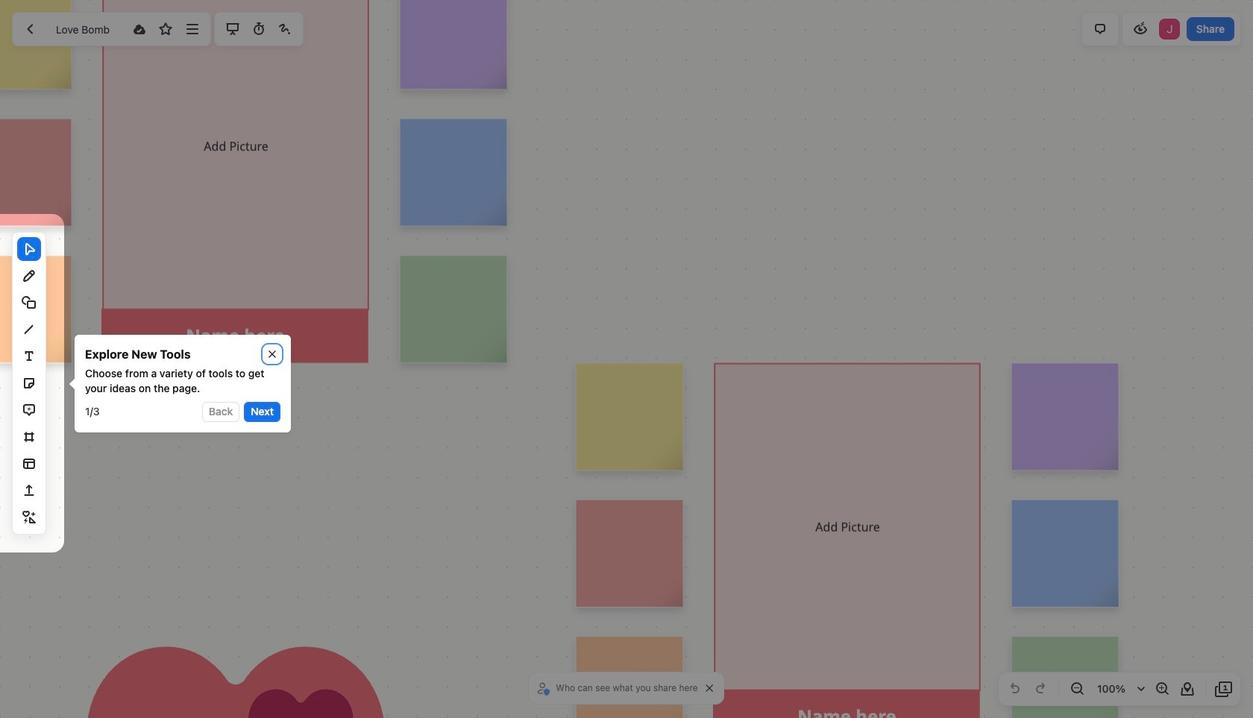 Task type: vqa. For each thing, say whether or not it's contained in the screenshot.
Presentation image
yes



Task type: locate. For each thing, give the bounding box(es) containing it.
choose from a variety of tools to get your ideas on the page. element
[[85, 366, 281, 396]]

Document name text field
[[45, 17, 125, 41]]

laser image
[[276, 20, 294, 38]]

timer image
[[250, 20, 268, 38]]

presentation image
[[223, 20, 241, 38]]

tooltip
[[64, 335, 291, 432]]

list
[[1158, 17, 1182, 41]]

zoom out image
[[1068, 680, 1086, 698]]

close image
[[269, 351, 276, 358]]

list item
[[1158, 17, 1182, 41]]



Task type: describe. For each thing, give the bounding box(es) containing it.
explore new tools element
[[85, 345, 191, 363]]

star this whiteboard image
[[157, 20, 175, 38]]

more options image
[[183, 20, 201, 38]]

dashboard image
[[22, 20, 40, 38]]

close image
[[706, 685, 714, 692]]

comment panel image
[[1091, 20, 1109, 38]]

zoom in image
[[1153, 680, 1171, 698]]

pages image
[[1215, 680, 1233, 698]]



